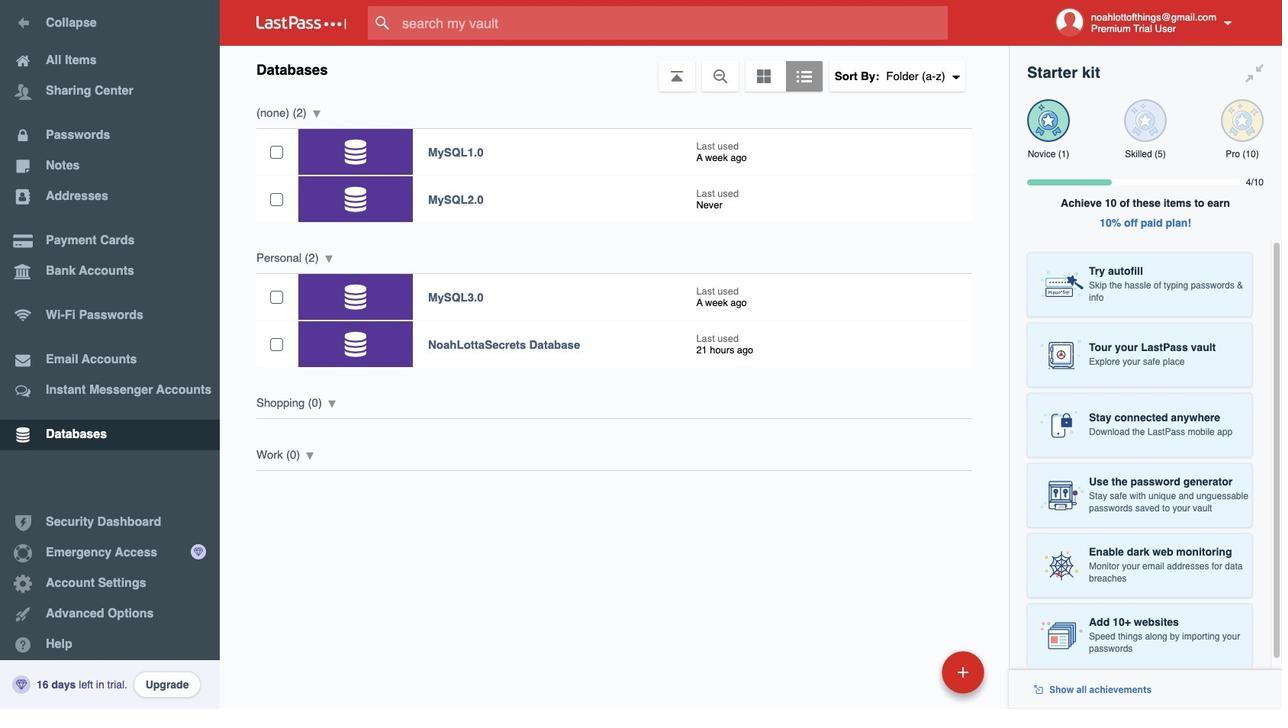 Task type: vqa. For each thing, say whether or not it's contained in the screenshot.
'dialog'
no



Task type: describe. For each thing, give the bounding box(es) containing it.
search my vault text field
[[368, 6, 978, 40]]

new item navigation
[[837, 647, 994, 709]]

lastpass image
[[257, 16, 347, 30]]

Search search field
[[368, 6, 978, 40]]



Task type: locate. For each thing, give the bounding box(es) containing it.
new item element
[[837, 650, 990, 694]]

main navigation navigation
[[0, 0, 220, 709]]

vault options navigation
[[220, 46, 1009, 92]]



